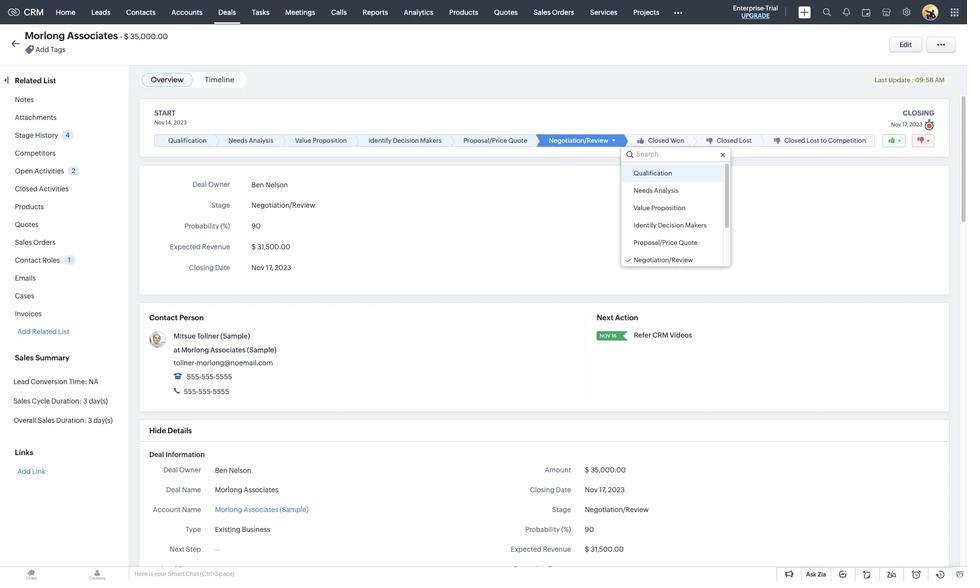 Task type: locate. For each thing, give the bounding box(es) containing it.
morlong associates (sample) link for account name
[[215, 505, 308, 515]]

1 vertical spatial decision
[[658, 222, 684, 229]]

proposition
[[313, 137, 347, 144], [651, 204, 686, 212]]

qualification
[[168, 137, 207, 144], [634, 170, 672, 177]]

1 horizontal spatial expected revenue
[[511, 546, 571, 554]]

services
[[590, 8, 618, 16]]

closed for closed lost
[[717, 137, 738, 144]]

0 horizontal spatial value proposition
[[295, 137, 347, 144]]

1 vertical spatial quotes link
[[15, 221, 39, 229]]

proposal/price
[[463, 137, 507, 144], [634, 239, 677, 247]]

1 horizontal spatial products link
[[441, 0, 486, 24]]

competitors link
[[15, 149, 56, 157]]

nov
[[154, 120, 164, 125], [891, 121, 901, 127], [251, 264, 264, 272], [600, 333, 611, 339], [585, 486, 598, 494]]

1 vertical spatial crm
[[653, 331, 668, 339]]

0 vertical spatial proposition
[[313, 137, 347, 144]]

cases link
[[15, 292, 34, 300]]

details
[[168, 427, 192, 435]]

crm left home link
[[24, 7, 44, 17]]

0 vertical spatial owner
[[208, 181, 230, 189]]

associates for morlong associates - $ 35,000.00
[[67, 30, 118, 41]]

0 horizontal spatial expected revenue
[[170, 243, 230, 251]]

add left tags
[[36, 46, 49, 54]]

0 vertical spatial orders
[[552, 8, 574, 16]]

products right analytics link on the left of page
[[449, 8, 478, 16]]

contact up emails
[[15, 256, 41, 264]]

2 lost from the left
[[807, 137, 819, 144]]

0 vertical spatial revenue
[[202, 243, 230, 251]]

0 horizontal spatial needs
[[228, 137, 248, 144]]

calendar image
[[862, 8, 870, 16]]

overall
[[13, 417, 36, 425]]

lead source
[[161, 565, 201, 573]]

0 horizontal spatial list
[[43, 76, 56, 85]]

overview link
[[151, 75, 184, 84]]

1 horizontal spatial proposal/price quote
[[634, 239, 698, 247]]

1 vertical spatial add
[[17, 328, 31, 336]]

stage history link
[[15, 131, 58, 139]]

(ctrl+space)
[[200, 571, 234, 578]]

source down step
[[178, 565, 201, 573]]

ben nelson for morlong associates
[[215, 467, 251, 475]]

3 down time:
[[83, 397, 87, 405]]

1 horizontal spatial nov 17, 2023
[[585, 486, 625, 494]]

morlong up morlong associates (sample)
[[215, 486, 242, 494]]

hide details
[[149, 427, 192, 435]]

related up notes
[[15, 76, 42, 85]]

0 horizontal spatial contact
[[15, 256, 41, 264]]

owner
[[208, 181, 230, 189], [179, 466, 201, 474]]

list up summary
[[58, 328, 69, 336]]

mitsue
[[174, 332, 196, 340]]

0 horizontal spatial decision
[[393, 137, 419, 144]]

add down invoices
[[17, 328, 31, 336]]

hide
[[149, 427, 166, 435]]

tollner
[[197, 332, 219, 340]]

products link right analytics
[[441, 0, 486, 24]]

1 horizontal spatial makers
[[685, 222, 707, 229]]

duration:
[[51, 397, 82, 405], [56, 417, 87, 425]]

owner for deal name
[[179, 466, 201, 474]]

associates for morlong associates (sample)
[[244, 506, 278, 514]]

1 horizontal spatial proposition
[[651, 204, 686, 212]]

expected
[[170, 243, 201, 251], [511, 546, 542, 554]]

duration: down sales cycle duration: 3 day(s)
[[56, 417, 87, 425]]

links
[[15, 448, 33, 457]]

last
[[875, 76, 887, 84]]

1 vertical spatial proposal/price quote
[[634, 239, 698, 247]]

morlong for morlong associates (sample)
[[215, 506, 242, 514]]

3 down sales cycle duration: 3 day(s)
[[88, 417, 92, 425]]

next left step
[[170, 546, 185, 554]]

qualification down 14,
[[168, 137, 207, 144]]

orders
[[552, 8, 574, 16], [33, 239, 55, 247]]

sales orders
[[534, 8, 574, 16], [15, 239, 55, 247]]

activities down the open activities link
[[39, 185, 69, 193]]

notes link
[[15, 96, 34, 104]]

value
[[295, 137, 311, 144], [634, 204, 650, 212]]

555-
[[187, 373, 201, 381], [201, 373, 216, 381], [184, 388, 198, 396], [198, 388, 213, 396]]

deal
[[192, 181, 207, 189], [149, 451, 164, 459], [163, 466, 178, 474], [166, 486, 181, 494]]

1 horizontal spatial revenue
[[543, 546, 571, 554]]

1 vertical spatial 90
[[585, 526, 594, 534]]

crm right refer
[[653, 331, 668, 339]]

0 horizontal spatial ben
[[215, 467, 228, 475]]

1 horizontal spatial value
[[634, 204, 650, 212]]

morlong associates (sample) link for at
[[181, 346, 277, 354]]

0 vertical spatial crm
[[24, 7, 44, 17]]

ben
[[251, 181, 264, 189], [215, 467, 228, 475]]

1 vertical spatial expected revenue
[[511, 546, 571, 554]]

0 horizontal spatial products
[[15, 203, 44, 211]]

lead conversion time: na
[[13, 378, 98, 386]]

contact roles link
[[15, 256, 60, 264]]

0 vertical spatial morlong associates (sample) link
[[181, 346, 277, 354]]

activities for closed activities
[[39, 185, 69, 193]]

0 vertical spatial ben nelson
[[251, 181, 288, 189]]

day(s)
[[89, 397, 108, 405], [93, 417, 113, 425]]

1 vertical spatial sales orders
[[15, 239, 55, 247]]

1 vertical spatial day(s)
[[93, 417, 113, 425]]

invoices link
[[15, 310, 42, 318]]

duration: for sales cycle duration:
[[51, 397, 82, 405]]

0 horizontal spatial next
[[170, 546, 185, 554]]

31,500.00
[[257, 243, 290, 251], [591, 546, 624, 554]]

morlong associates (sample) link up tollner-morlong@noemail.com link
[[181, 346, 277, 354]]

name for account name
[[182, 506, 201, 514]]

day(s) for overall sales duration: 3 day(s)
[[93, 417, 113, 425]]

1 name from the top
[[182, 486, 201, 494]]

last update : 09:58 am
[[875, 76, 945, 84]]

0 vertical spatial name
[[182, 486, 201, 494]]

mitsue tollner (sample) link
[[174, 332, 250, 340]]

lead for lead source
[[161, 565, 177, 573]]

$  31,500.00
[[251, 243, 290, 251], [585, 546, 624, 554]]

1 vertical spatial quote
[[679, 239, 698, 247]]

contact person
[[149, 314, 204, 322]]

0 horizontal spatial 35,000.00
[[130, 32, 168, 41]]

1 horizontal spatial quote
[[679, 239, 698, 247]]

3 for sales cycle duration:
[[83, 397, 87, 405]]

leads
[[91, 8, 110, 16]]

2 horizontal spatial stage
[[552, 506, 571, 514]]

0 horizontal spatial nov 17, 2023
[[251, 264, 291, 272]]

associates up business
[[244, 506, 278, 514]]

2023 inside the start nov 14, 2023
[[174, 120, 187, 125]]

morlong for morlong associates
[[215, 486, 242, 494]]

refer crm videos link
[[634, 331, 692, 339]]

(%)
[[220, 222, 230, 230], [561, 526, 571, 534]]

0 vertical spatial sales orders
[[534, 8, 574, 16]]

identify
[[369, 137, 392, 144], [634, 222, 657, 229]]

2 vertical spatial (sample)
[[280, 506, 308, 514]]

1 vertical spatial ben nelson
[[215, 467, 251, 475]]

0 vertical spatial (%)
[[220, 222, 230, 230]]

1 vertical spatial analysis
[[654, 187, 679, 194]]

chats image
[[0, 567, 62, 581]]

1 vertical spatial stage
[[211, 201, 230, 209]]

0 vertical spatial identify
[[369, 137, 392, 144]]

competition
[[828, 137, 866, 144]]

1 horizontal spatial source
[[548, 565, 571, 573]]

upgrade
[[741, 12, 770, 19]]

ben nelson
[[251, 181, 288, 189], [215, 467, 251, 475]]

1 horizontal spatial value proposition
[[634, 204, 686, 212]]

tollner-
[[174, 359, 197, 367]]

1 vertical spatial ben
[[215, 467, 228, 475]]

create menu image
[[799, 6, 811, 18]]

2 vertical spatial add
[[17, 468, 31, 476]]

1 horizontal spatial next
[[597, 314, 614, 322]]

morlong associates (sample) link up business
[[215, 505, 308, 515]]

source right campaign
[[548, 565, 571, 573]]

negotiation/review
[[549, 137, 608, 144], [251, 201, 315, 209], [634, 256, 693, 264], [585, 506, 649, 514]]

morlong up add tags
[[25, 30, 65, 41]]

name up account name
[[182, 486, 201, 494]]

is
[[149, 571, 153, 578]]

1 vertical spatial activities
[[39, 185, 69, 193]]

contacts
[[126, 8, 156, 16]]

name up type
[[182, 506, 201, 514]]

1 vertical spatial probability
[[525, 526, 560, 534]]

activities
[[34, 167, 64, 175], [39, 185, 69, 193]]

1 vertical spatial needs
[[634, 187, 653, 194]]

deal owner for stage
[[192, 181, 230, 189]]

add left link
[[17, 468, 31, 476]]

0 vertical spatial nov 17, 2023
[[251, 264, 291, 272]]

associates up morlong associates (sample)
[[244, 486, 278, 494]]

closed for closed activities
[[15, 185, 38, 193]]

1 horizontal spatial quotes link
[[486, 0, 526, 24]]

emails
[[15, 274, 36, 282]]

1 horizontal spatial 31,500.00
[[591, 546, 624, 554]]

products link down closed activities
[[15, 203, 44, 211]]

products down closed activities
[[15, 203, 44, 211]]

0 horizontal spatial (%)
[[220, 222, 230, 230]]

start
[[154, 109, 176, 117]]

conversion
[[31, 378, 68, 386]]

(sample)
[[220, 332, 250, 340], [247, 346, 277, 354], [280, 506, 308, 514]]

1 vertical spatial next
[[170, 546, 185, 554]]

deal owner for deal name
[[163, 466, 201, 474]]

activities up closed activities
[[34, 167, 64, 175]]

history
[[35, 131, 58, 139]]

related down invoices link
[[32, 328, 57, 336]]

1 vertical spatial quotes
[[15, 221, 39, 229]]

morlong up existing
[[215, 506, 242, 514]]

(sample) for associates
[[280, 506, 308, 514]]

1 vertical spatial date
[[556, 486, 571, 494]]

stage
[[15, 131, 34, 139], [211, 201, 230, 209], [552, 506, 571, 514]]

chat
[[186, 571, 199, 578]]

amount
[[545, 466, 571, 474]]

lost for closed lost
[[739, 137, 752, 144]]

5555
[[216, 373, 232, 381], [213, 388, 229, 396]]

1 horizontal spatial list
[[58, 328, 69, 336]]

4
[[66, 131, 70, 139]]

1 lost from the left
[[739, 137, 752, 144]]

orders left services "link"
[[552, 8, 574, 16]]

identify decision makers
[[369, 137, 442, 144], [634, 222, 707, 229]]

closing date
[[189, 264, 230, 272], [530, 486, 571, 494]]

quotes link
[[486, 0, 526, 24], [15, 221, 39, 229]]

0 horizontal spatial sales orders
[[15, 239, 55, 247]]

analytics
[[404, 8, 433, 16]]

2 source from the left
[[548, 565, 571, 573]]

owner for stage
[[208, 181, 230, 189]]

duration: up the overall sales duration: 3 day(s)
[[51, 397, 82, 405]]

date
[[215, 264, 230, 272], [556, 486, 571, 494]]

lead left conversion
[[13, 378, 29, 386]]

action
[[615, 314, 638, 322]]

1 horizontal spatial 90
[[585, 526, 594, 534]]

1 horizontal spatial 3
[[88, 417, 92, 425]]

0 horizontal spatial needs analysis
[[228, 137, 273, 144]]

1 vertical spatial list
[[58, 328, 69, 336]]

lost
[[739, 137, 752, 144], [807, 137, 819, 144]]

0 vertical spatial duration:
[[51, 397, 82, 405]]

lead right "is"
[[161, 565, 177, 573]]

related
[[15, 76, 42, 85], [32, 328, 57, 336]]

quote
[[508, 137, 527, 144], [679, 239, 698, 247]]

1 vertical spatial 5555
[[213, 388, 229, 396]]

lost for closed lost to competition
[[807, 137, 819, 144]]

closed activities
[[15, 185, 69, 193]]

projects
[[633, 8, 659, 16]]

2 name from the top
[[182, 506, 201, 514]]

0 horizontal spatial makers
[[420, 137, 442, 144]]

nov 17, 2023
[[251, 264, 291, 272], [585, 486, 625, 494]]

list down add tags
[[43, 76, 56, 85]]

here is your smart chat (ctrl+space)
[[134, 571, 234, 578]]

activities for open activities
[[34, 167, 64, 175]]

decision
[[393, 137, 419, 144], [658, 222, 684, 229]]

1 source from the left
[[178, 565, 201, 573]]

associates down leads link
[[67, 30, 118, 41]]

0 horizontal spatial 3
[[83, 397, 87, 405]]

expected revenue
[[170, 243, 230, 251], [511, 546, 571, 554]]

sales orders link
[[526, 0, 582, 24], [15, 239, 55, 247]]

0 horizontal spatial source
[[178, 565, 201, 573]]

closed for closed lost to competition
[[784, 137, 805, 144]]

create menu element
[[793, 0, 817, 24]]

1 horizontal spatial contact
[[149, 314, 178, 322]]

signals image
[[843, 8, 850, 16]]

0 vertical spatial nelson
[[265, 181, 288, 189]]

nelson for negotiation/review
[[265, 181, 288, 189]]

1 horizontal spatial ben
[[251, 181, 264, 189]]

needs analysis
[[228, 137, 273, 144], [634, 187, 679, 194]]

1 horizontal spatial qualification
[[634, 170, 672, 177]]

contact left person
[[149, 314, 178, 322]]

calls
[[331, 8, 347, 16]]

0 vertical spatial identify decision makers
[[369, 137, 442, 144]]

0 vertical spatial next
[[597, 314, 614, 322]]

orders up roles
[[33, 239, 55, 247]]

next up nov 16
[[597, 314, 614, 322]]

qualification down search text box at top
[[634, 170, 672, 177]]



Task type: vqa. For each thing, say whether or not it's contained in the screenshot.


Task type: describe. For each thing, give the bounding box(es) containing it.
1 vertical spatial value proposition
[[634, 204, 686, 212]]

1 vertical spatial 31,500.00
[[591, 546, 624, 554]]

2 vertical spatial 17,
[[599, 486, 607, 494]]

0 horizontal spatial probability
[[184, 222, 219, 230]]

videos
[[670, 331, 692, 339]]

analytics link
[[396, 0, 441, 24]]

1 vertical spatial identify
[[634, 222, 657, 229]]

open
[[15, 167, 33, 175]]

won
[[671, 137, 684, 144]]

0 horizontal spatial quotes
[[15, 221, 39, 229]]

home
[[56, 8, 75, 16]]

1 horizontal spatial sales orders
[[534, 8, 574, 16]]

0 vertical spatial proposal/price quote
[[463, 137, 527, 144]]

associates up tollner-morlong@noemail.com link
[[210, 346, 246, 354]]

nov inside closing nov 17, 2023
[[891, 121, 901, 127]]

-
[[120, 32, 123, 41]]

signals element
[[837, 0, 856, 24]]

0 vertical spatial 5555
[[216, 373, 232, 381]]

0 vertical spatial value
[[295, 137, 311, 144]]

reports
[[363, 8, 388, 16]]

0 horizontal spatial proposition
[[313, 137, 347, 144]]

1 horizontal spatial needs analysis
[[634, 187, 679, 194]]

summary
[[35, 354, 69, 362]]

closing nov 17, 2023
[[891, 109, 934, 127]]

your
[[154, 571, 167, 578]]

campaign
[[513, 565, 547, 573]]

0 horizontal spatial products link
[[15, 203, 44, 211]]

0 horizontal spatial qualification
[[168, 137, 207, 144]]

35,000.00 inside the morlong associates - $ 35,000.00
[[130, 32, 168, 41]]

0 horizontal spatial 17,
[[266, 264, 273, 272]]

enterprise-trial upgrade
[[733, 4, 778, 19]]

next step
[[170, 546, 201, 554]]

1 horizontal spatial sales orders link
[[526, 0, 582, 24]]

1 horizontal spatial decision
[[658, 222, 684, 229]]

sales cycle duration: 3 day(s)
[[13, 397, 108, 405]]

time:
[[69, 378, 87, 386]]

next for next step
[[170, 546, 185, 554]]

1 horizontal spatial date
[[556, 486, 571, 494]]

1 vertical spatial sales orders link
[[15, 239, 55, 247]]

1 vertical spatial 555-555-5555
[[183, 388, 229, 396]]

existing
[[215, 526, 241, 534]]

1 vertical spatial identify decision makers
[[634, 222, 707, 229]]

0 horizontal spatial date
[[215, 264, 230, 272]]

1 vertical spatial $  31,500.00
[[585, 546, 624, 554]]

3 for overall sales duration:
[[88, 417, 92, 425]]

0 vertical spatial value proposition
[[295, 137, 347, 144]]

at morlong associates (sample)
[[174, 346, 277, 354]]

16
[[612, 333, 617, 339]]

contacts link
[[118, 0, 164, 24]]

ask
[[806, 571, 817, 578]]

1 vertical spatial makers
[[685, 222, 707, 229]]

Search text field
[[621, 147, 730, 162]]

0 vertical spatial related
[[15, 76, 42, 85]]

0 vertical spatial list
[[43, 76, 56, 85]]

timeline
[[205, 75, 234, 84]]

source for campaign source
[[548, 565, 571, 573]]

account name
[[153, 506, 201, 514]]

1 horizontal spatial orders
[[552, 8, 574, 16]]

sales summary
[[15, 354, 69, 362]]

at
[[174, 346, 180, 354]]

contact for contact roles
[[15, 256, 41, 264]]

edit
[[900, 41, 912, 49]]

0 vertical spatial products link
[[441, 0, 486, 24]]

0 vertical spatial makers
[[420, 137, 442, 144]]

search element
[[817, 0, 837, 24]]

home link
[[48, 0, 83, 24]]

0 horizontal spatial closing
[[189, 264, 214, 272]]

day(s) for sales cycle duration: 3 day(s)
[[89, 397, 108, 405]]

contacts image
[[66, 567, 128, 581]]

contact roles
[[15, 256, 60, 264]]

next action
[[597, 314, 638, 322]]

source for lead source
[[178, 565, 201, 573]]

tags
[[50, 46, 66, 54]]

1 horizontal spatial needs
[[634, 187, 653, 194]]

deals link
[[210, 0, 244, 24]]

accounts
[[172, 8, 203, 16]]

0 vertical spatial 90
[[251, 222, 261, 230]]

business
[[242, 526, 270, 534]]

add for add link
[[17, 468, 31, 476]]

campaign source
[[513, 565, 571, 573]]

0 vertical spatial quotes
[[494, 8, 518, 16]]

1 vertical spatial revenue
[[543, 546, 571, 554]]

notes
[[15, 96, 34, 104]]

ben for negotiation/review
[[251, 181, 264, 189]]

add related list
[[17, 328, 69, 336]]

1 horizontal spatial 35,000.00
[[591, 466, 626, 474]]

deal name
[[166, 486, 201, 494]]

0 vertical spatial probability (%)
[[184, 222, 230, 230]]

tollner-morlong@noemail.com link
[[174, 359, 273, 367]]

2023 inside closing nov 17, 2023
[[909, 121, 923, 127]]

enterprise-
[[733, 4, 766, 12]]

morlong associates - $ 35,000.00
[[25, 30, 168, 41]]

nov inside the start nov 14, 2023
[[154, 120, 164, 125]]

attachments
[[15, 114, 57, 122]]

competitors
[[15, 149, 56, 157]]

1 vertical spatial related
[[32, 328, 57, 336]]

reports link
[[355, 0, 396, 24]]

1 horizontal spatial proposal/price
[[634, 239, 677, 247]]

0 vertical spatial 555-555-5555
[[186, 373, 232, 381]]

tasks link
[[244, 0, 277, 24]]

$  35,000.00
[[585, 466, 626, 474]]

0 vertical spatial decision
[[393, 137, 419, 144]]

1 horizontal spatial products
[[449, 8, 478, 16]]

morlong up tollner-
[[181, 346, 209, 354]]

1 vertical spatial expected
[[511, 546, 542, 554]]

0 horizontal spatial expected
[[170, 243, 201, 251]]

1 horizontal spatial closing date
[[530, 486, 571, 494]]

ben nelson for negotiation/review
[[251, 181, 288, 189]]

open activities
[[15, 167, 64, 175]]

deals
[[218, 8, 236, 16]]

0 horizontal spatial 31,500.00
[[257, 243, 290, 251]]

closed lost to competition
[[784, 137, 866, 144]]

associates for morlong associates
[[244, 486, 278, 494]]

0 horizontal spatial closing date
[[189, 264, 230, 272]]

attachments link
[[15, 114, 57, 122]]

refer
[[634, 331, 651, 339]]

services link
[[582, 0, 625, 24]]

0 vertical spatial $  31,500.00
[[251, 243, 290, 251]]

0 horizontal spatial identify
[[369, 137, 392, 144]]

meetings link
[[277, 0, 323, 24]]

name for deal name
[[182, 486, 201, 494]]

0 horizontal spatial proposal/price
[[463, 137, 507, 144]]

contact for contact person
[[149, 314, 178, 322]]

1 horizontal spatial stage
[[211, 201, 230, 209]]

0 horizontal spatial revenue
[[202, 243, 230, 251]]

0 vertical spatial needs
[[228, 137, 248, 144]]

1 vertical spatial (sample)
[[247, 346, 277, 354]]

14,
[[165, 120, 173, 125]]

ben for morlong associates
[[215, 467, 228, 475]]

smart
[[168, 571, 185, 578]]

meetings
[[285, 8, 315, 16]]

09:58
[[915, 76, 934, 84]]

1 vertical spatial products
[[15, 203, 44, 211]]

mitsue tollner (sample)
[[174, 332, 250, 340]]

next for next action
[[597, 314, 614, 322]]

add for add tags
[[36, 46, 49, 54]]

1 vertical spatial value
[[634, 204, 650, 212]]

cycle
[[32, 397, 50, 405]]

hide details link
[[149, 427, 192, 435]]

$ inside the morlong associates - $ 35,000.00
[[124, 32, 129, 41]]

1 vertical spatial nov 17, 2023
[[585, 486, 625, 494]]

closed won
[[648, 137, 684, 144]]

1
[[68, 256, 71, 264]]

open activities link
[[15, 167, 64, 175]]

crm link
[[8, 7, 44, 17]]

0 vertical spatial stage
[[15, 131, 34, 139]]

closed for closed won
[[648, 137, 669, 144]]

0 horizontal spatial quotes link
[[15, 221, 39, 229]]

closed lost
[[717, 137, 752, 144]]

1 horizontal spatial analysis
[[654, 187, 679, 194]]

:
[[912, 76, 914, 84]]

2 vertical spatial stage
[[552, 506, 571, 514]]

1 vertical spatial (%)
[[561, 526, 571, 534]]

closing
[[903, 109, 934, 117]]

tasks
[[252, 8, 269, 16]]

overall sales duration: 3 day(s)
[[13, 417, 113, 425]]

0 horizontal spatial analysis
[[249, 137, 273, 144]]

na
[[89, 378, 98, 386]]

nelson for morlong associates
[[229, 467, 251, 475]]

information
[[166, 451, 205, 459]]

lead for lead conversion time: na
[[13, 378, 29, 386]]

1 horizontal spatial closing
[[530, 486, 555, 494]]

cases
[[15, 292, 34, 300]]

emails link
[[15, 274, 36, 282]]

overview
[[151, 75, 184, 84]]

0 horizontal spatial quote
[[508, 137, 527, 144]]

edit button
[[889, 37, 923, 53]]

17, inside closing nov 17, 2023
[[902, 121, 908, 127]]

nov 16
[[600, 333, 617, 339]]

trial
[[766, 4, 778, 12]]

1 vertical spatial probability (%)
[[525, 526, 571, 534]]

add for add related list
[[17, 328, 31, 336]]

morlong@noemail.com
[[197, 359, 273, 367]]

1 vertical spatial qualification
[[634, 170, 672, 177]]

morlong for morlong associates - $ 35,000.00
[[25, 30, 65, 41]]

(sample) for tollner
[[220, 332, 250, 340]]

projects link
[[625, 0, 667, 24]]

search image
[[823, 8, 831, 16]]

duration: for overall sales duration:
[[56, 417, 87, 425]]

1 vertical spatial orders
[[33, 239, 55, 247]]

to
[[821, 137, 827, 144]]



